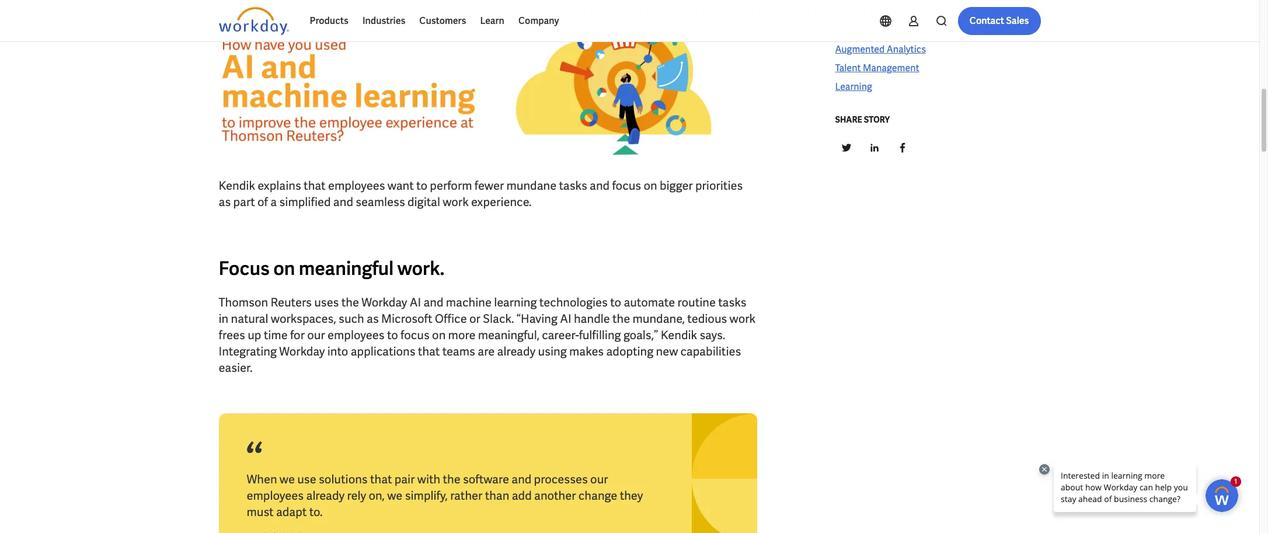 Task type: locate. For each thing, give the bounding box(es) containing it.
2 horizontal spatial to
[[610, 295, 621, 310]]

1 horizontal spatial ai
[[560, 311, 571, 326]]

employees inside the when we use solutions that pair with the software and processes our employees already rely on, we simplify, rather than add another change they must adapt to.
[[247, 488, 304, 503]]

we left use
[[280, 472, 295, 487]]

1 horizontal spatial the
[[443, 472, 461, 487]]

2 vertical spatial that
[[370, 472, 392, 487]]

focus left bigger
[[612, 178, 641, 193]]

kendik
[[219, 178, 255, 193], [661, 327, 697, 343]]

1 horizontal spatial as
[[367, 311, 379, 326]]

employees up seamless
[[328, 178, 385, 193]]

1 vertical spatial ai
[[560, 311, 571, 326]]

that up simplified
[[304, 178, 326, 193]]

to left "automate"
[[610, 295, 621, 310]]

ai up career-
[[560, 311, 571, 326]]

0 vertical spatial ai
[[410, 295, 421, 310]]

kendik explains that employees want to perform fewer mundane tasks and focus on bigger priorities as part of a simplified and seamless digital work experience.
[[219, 178, 743, 210]]

0 horizontal spatial that
[[304, 178, 326, 193]]

2 vertical spatial the
[[443, 472, 461, 487]]

1 vertical spatial tasks
[[718, 295, 746, 310]]

our inside the when we use solutions that pair with the software and processes our employees already rely on, we simplify, rather than add another change they must adapt to.
[[590, 472, 608, 487]]

and inside thomson reuters uses the workday ai and machine learning technologies to automate routine tasks in natural workspaces, such as microsoft office or slack. "having ai handle the mundane, tedious work frees up time for our employees to focus on more meaningful, career-fulfilling goals," kendik says. integrating workday into applications that teams are already using makes adopting new capabilities easier.
[[423, 295, 443, 310]]

focus
[[219, 256, 270, 281]]

1 vertical spatial work
[[730, 311, 756, 326]]

employees down the "when"
[[247, 488, 304, 503]]

tasks right mundane
[[559, 178, 587, 193]]

1 horizontal spatial that
[[370, 472, 392, 487]]

1 vertical spatial employees
[[328, 327, 385, 343]]

0 vertical spatial kendik
[[219, 178, 255, 193]]

management up analytics
[[900, 6, 957, 18]]

employees down such
[[328, 327, 385, 343]]

kendik inside thomson reuters uses the workday ai and machine learning technologies to automate routine tasks in natural workspaces, such as microsoft office or slack. "having ai handle the mundane, tedious work frees up time for our employees to focus on more meaningful, career-fulfilling goals," kendik says. integrating workday into applications that teams are already using makes adopting new capabilities easier.
[[661, 327, 697, 343]]

employees
[[328, 178, 385, 193], [328, 327, 385, 343], [247, 488, 304, 503]]

2 vertical spatial on
[[432, 327, 446, 343]]

2 horizontal spatial that
[[418, 344, 440, 359]]

our right for
[[307, 327, 325, 343]]

on inside kendik explains that employees want to perform fewer mundane tasks and focus on bigger priorities as part of a simplified and seamless digital work experience.
[[644, 178, 657, 193]]

0 horizontal spatial focus
[[401, 327, 430, 343]]

mundane
[[506, 178, 557, 193]]

1 horizontal spatial our
[[590, 472, 608, 487]]

analytics
[[887, 43, 926, 55]]

on up reuters
[[273, 256, 295, 281]]

1 vertical spatial our
[[590, 472, 608, 487]]

they
[[620, 488, 643, 503]]

add
[[512, 488, 532, 503]]

technologies
[[539, 295, 608, 310]]

1 vertical spatial workday
[[279, 344, 325, 359]]

such
[[339, 311, 364, 326]]

experience.
[[471, 194, 532, 210]]

a
[[270, 194, 277, 210]]

1 vertical spatial focus
[[401, 327, 430, 343]]

we right on,
[[387, 488, 402, 503]]

that left the teams
[[418, 344, 440, 359]]

to up digital
[[416, 178, 427, 193]]

1 horizontal spatial on
[[432, 327, 446, 343]]

1 vertical spatial already
[[306, 488, 345, 503]]

the up goals,"
[[612, 311, 630, 326]]

when
[[247, 472, 277, 487]]

work
[[443, 194, 469, 210], [730, 311, 756, 326]]

work inside thomson reuters uses the workday ai and machine learning technologies to automate routine tasks in natural workspaces, such as microsoft office or slack. "having ai handle the mundane, tedious work frees up time for our employees to focus on more meaningful, career-fulfilling goals," kendik says. integrating workday into applications that teams are already using makes adopting new capabilities easier.
[[730, 311, 756, 326]]

microsoft
[[381, 311, 432, 326]]

human
[[835, 6, 866, 18]]

0 horizontal spatial kendik
[[219, 178, 255, 193]]

1 horizontal spatial to
[[416, 178, 427, 193]]

0 vertical spatial our
[[307, 327, 325, 343]]

that inside thomson reuters uses the workday ai and machine learning technologies to automate routine tasks in natural workspaces, such as microsoft office or slack. "having ai handle the mundane, tedious work frees up time for our employees to focus on more meaningful, career-fulfilling goals," kendik says. integrating workday into applications that teams are already using makes adopting new capabilities easier.
[[418, 344, 440, 359]]

industries button
[[355, 7, 412, 35]]

focus on meaningful work.
[[219, 256, 445, 281]]

up
[[248, 327, 261, 343]]

workday
[[362, 295, 407, 310], [279, 344, 325, 359]]

as right such
[[367, 311, 379, 326]]

0 vertical spatial focus
[[612, 178, 641, 193]]

1 horizontal spatial kendik
[[661, 327, 697, 343]]

on,
[[369, 488, 385, 503]]

story
[[864, 114, 890, 125]]

that inside the when we use solutions that pair with the software and processes our employees already rely on, we simplify, rather than add another change they must adapt to.
[[370, 472, 392, 487]]

software
[[463, 472, 509, 487]]

0 vertical spatial that
[[304, 178, 326, 193]]

tasks inside kendik explains that employees want to perform fewer mundane tasks and focus on bigger priorities as part of a simplified and seamless digital work experience.
[[559, 178, 587, 193]]

1 horizontal spatial workday
[[362, 295, 407, 310]]

for
[[290, 327, 305, 343]]

the up rather
[[443, 472, 461, 487]]

to up applications
[[387, 327, 398, 343]]

we
[[280, 472, 295, 487], [387, 488, 402, 503]]

simplified
[[279, 194, 331, 210]]

pair
[[395, 472, 415, 487]]

in
[[219, 311, 228, 326]]

already inside thomson reuters uses the workday ai and machine learning technologies to automate routine tasks in natural workspaces, such as microsoft office or slack. "having ai handle the mundane, tedious work frees up time for our employees to focus on more meaningful, career-fulfilling goals," kendik says. integrating workday into applications that teams are already using makes adopting new capabilities easier.
[[497, 344, 535, 359]]

focus inside thomson reuters uses the workday ai and machine learning technologies to automate routine tasks in natural workspaces, such as microsoft office or slack. "having ai handle the mundane, tedious work frees up time for our employees to focus on more meaningful, career-fulfilling goals," kendik says. integrating workday into applications that teams are already using makes adopting new capabilities easier.
[[401, 327, 430, 343]]

go to the homepage image
[[219, 7, 289, 35]]

workday down for
[[279, 344, 325, 359]]

use
[[297, 472, 316, 487]]

1 horizontal spatial tasks
[[718, 295, 746, 310]]

on
[[644, 178, 657, 193], [273, 256, 295, 281], [432, 327, 446, 343]]

2 vertical spatial to
[[387, 327, 398, 343]]

work right tedious
[[730, 311, 756, 326]]

1 vertical spatial as
[[367, 311, 379, 326]]

0 horizontal spatial on
[[273, 256, 295, 281]]

1 vertical spatial kendik
[[661, 327, 697, 343]]

thomson
[[219, 295, 268, 310]]

kendik up part
[[219, 178, 255, 193]]

0 horizontal spatial as
[[219, 194, 231, 210]]

are
[[478, 344, 495, 359]]

than
[[485, 488, 509, 503]]

0 horizontal spatial already
[[306, 488, 345, 503]]

learning link
[[835, 80, 872, 94]]

1 horizontal spatial already
[[497, 344, 535, 359]]

already inside the when we use solutions that pair with the software and processes our employees already rely on, we simplify, rather than add another change they must adapt to.
[[306, 488, 345, 503]]

0 horizontal spatial we
[[280, 472, 295, 487]]

as left part
[[219, 194, 231, 210]]

1 horizontal spatial work
[[730, 311, 756, 326]]

on down office at the bottom left
[[432, 327, 446, 343]]

0 vertical spatial work
[[443, 194, 469, 210]]

the up such
[[341, 295, 359, 310]]

0 horizontal spatial work
[[443, 194, 469, 210]]

0 horizontal spatial our
[[307, 327, 325, 343]]

1 horizontal spatial we
[[387, 488, 402, 503]]

our up change
[[590, 472, 608, 487]]

digital
[[408, 194, 440, 210]]

0 horizontal spatial the
[[341, 295, 359, 310]]

the inside the when we use solutions that pair with the software and processes our employees already rely on, we simplify, rather than add another change they must adapt to.
[[443, 472, 461, 487]]

tasks
[[559, 178, 587, 193], [718, 295, 746, 310]]

on left bigger
[[644, 178, 657, 193]]

talent management
[[835, 62, 919, 74]]

0 horizontal spatial workday
[[279, 344, 325, 359]]

ai
[[410, 295, 421, 310], [560, 311, 571, 326]]

products button
[[303, 7, 355, 35]]

already down meaningful, on the left bottom of page
[[497, 344, 535, 359]]

products
[[310, 15, 348, 27]]

2 horizontal spatial on
[[644, 178, 657, 193]]

on inside thomson reuters uses the workday ai and machine learning technologies to automate routine tasks in natural workspaces, such as microsoft office or slack. "having ai handle the mundane, tedious work frees up time for our employees to focus on more meaningful, career-fulfilling goals," kendik says. integrating workday into applications that teams are already using makes adopting new capabilities easier.
[[432, 327, 446, 343]]

already
[[497, 344, 535, 359], [306, 488, 345, 503]]

that inside kendik explains that employees want to perform fewer mundane tasks and focus on bigger priorities as part of a simplified and seamless digital work experience.
[[304, 178, 326, 193]]

1 vertical spatial that
[[418, 344, 440, 359]]

frees
[[219, 327, 245, 343]]

0 vertical spatial already
[[497, 344, 535, 359]]

tasks up tedious
[[718, 295, 746, 310]]

0 vertical spatial on
[[644, 178, 657, 193]]

augmented analytics link
[[835, 43, 926, 57]]

0 horizontal spatial tasks
[[559, 178, 587, 193]]

'' image
[[219, 6, 757, 159]]

1 vertical spatial we
[[387, 488, 402, 503]]

that up on,
[[370, 472, 392, 487]]

"having
[[517, 311, 558, 326]]

management down the augmented analytics link
[[863, 62, 919, 74]]

and
[[590, 178, 610, 193], [333, 194, 353, 210], [423, 295, 443, 310], [512, 472, 531, 487]]

work down perform
[[443, 194, 469, 210]]

the
[[341, 295, 359, 310], [612, 311, 630, 326], [443, 472, 461, 487]]

0 vertical spatial tasks
[[559, 178, 587, 193]]

talent
[[835, 62, 861, 74]]

ai up microsoft
[[410, 295, 421, 310]]

kendik up new
[[661, 327, 697, 343]]

as
[[219, 194, 231, 210], [367, 311, 379, 326]]

focus
[[612, 178, 641, 193], [401, 327, 430, 343]]

0 vertical spatial as
[[219, 194, 231, 210]]

our inside thomson reuters uses the workday ai and machine learning technologies to automate routine tasks in natural workspaces, such as microsoft office or slack. "having ai handle the mundane, tedious work frees up time for our employees to focus on more meaningful, career-fulfilling goals," kendik says. integrating workday into applications that teams are already using makes adopting new capabilities easier.
[[307, 327, 325, 343]]

already up to.
[[306, 488, 345, 503]]

2 vertical spatial employees
[[247, 488, 304, 503]]

focus down microsoft
[[401, 327, 430, 343]]

0 vertical spatial employees
[[328, 178, 385, 193]]

0 vertical spatial to
[[416, 178, 427, 193]]

focus inside kendik explains that employees want to perform fewer mundane tasks and focus on bigger priorities as part of a simplified and seamless digital work experience.
[[612, 178, 641, 193]]

1 horizontal spatial focus
[[612, 178, 641, 193]]

management
[[900, 6, 957, 18], [863, 62, 919, 74]]

1 vertical spatial the
[[612, 311, 630, 326]]

workday up microsoft
[[362, 295, 407, 310]]

0 vertical spatial the
[[341, 295, 359, 310]]

share story
[[835, 114, 890, 125]]



Task type: vqa. For each thing, say whether or not it's contained in the screenshot.
Belief
no



Task type: describe. For each thing, give the bounding box(es) containing it.
office
[[435, 311, 467, 326]]

says.
[[700, 327, 725, 343]]

integrating
[[219, 344, 277, 359]]

new
[[656, 344, 678, 359]]

or
[[469, 311, 480, 326]]

as inside thomson reuters uses the workday ai and machine learning technologies to automate routine tasks in natural workspaces, such as microsoft office or slack. "having ai handle the mundane, tedious work frees up time for our employees to focus on more meaningful, career-fulfilling goals," kendik says. integrating workday into applications that teams are already using makes adopting new capabilities easier.
[[367, 311, 379, 326]]

employees inside thomson reuters uses the workday ai and machine learning technologies to automate routine tasks in natural workspaces, such as microsoft office or slack. "having ai handle the mundane, tedious work frees up time for our employees to focus on more meaningful, career-fulfilling goals," kendik says. integrating workday into applications that teams are already using makes adopting new capabilities easier.
[[328, 327, 385, 343]]

customers button
[[412, 7, 473, 35]]

industries
[[362, 15, 405, 27]]

company button
[[511, 7, 566, 35]]

as inside kendik explains that employees want to perform fewer mundane tasks and focus on bigger priorities as part of a simplified and seamless digital work experience.
[[219, 194, 231, 210]]

adapt
[[276, 504, 307, 520]]

more
[[448, 327, 476, 343]]

explains
[[258, 178, 301, 193]]

must
[[247, 504, 274, 520]]

sales
[[1006, 15, 1029, 27]]

1 vertical spatial to
[[610, 295, 621, 310]]

time
[[264, 327, 288, 343]]

2 horizontal spatial the
[[612, 311, 630, 326]]

applications
[[351, 344, 415, 359]]

when we use solutions that pair with the software and processes our employees already rely on, we simplify, rather than add another change they must adapt to.
[[247, 472, 643, 520]]

learning
[[835, 81, 872, 93]]

natural
[[231, 311, 268, 326]]

routine
[[678, 295, 716, 310]]

0 horizontal spatial ai
[[410, 295, 421, 310]]

customers
[[419, 15, 466, 27]]

with
[[417, 472, 440, 487]]

tedious
[[687, 311, 727, 326]]

seamless
[[356, 194, 405, 210]]

capital
[[868, 6, 898, 18]]

learn button
[[473, 7, 511, 35]]

augmented
[[835, 43, 885, 55]]

0 vertical spatial we
[[280, 472, 295, 487]]

solutions
[[319, 472, 368, 487]]

0 vertical spatial workday
[[362, 295, 407, 310]]

easier.
[[219, 360, 253, 375]]

goals,"
[[623, 327, 658, 343]]

reuters
[[271, 295, 312, 310]]

1 vertical spatial management
[[863, 62, 919, 74]]

human capital management
[[835, 6, 957, 18]]

rather
[[450, 488, 482, 503]]

company
[[518, 15, 559, 27]]

contact
[[970, 15, 1004, 27]]

kendik inside kendik explains that employees want to perform fewer mundane tasks and focus on bigger priorities as part of a simplified and seamless digital work experience.
[[219, 178, 255, 193]]

makes
[[569, 344, 604, 359]]

0 horizontal spatial to
[[387, 327, 398, 343]]

using
[[538, 344, 567, 359]]

thomson reuters uses the workday ai and machine learning technologies to automate routine tasks in natural workspaces, such as microsoft office or slack. "having ai handle the mundane, tedious work frees up time for our employees to focus on more meaningful, career-fulfilling goals," kendik says. integrating workday into applications that teams are already using makes adopting new capabilities easier.
[[219, 295, 756, 375]]

rely
[[347, 488, 366, 503]]

machine
[[446, 295, 492, 310]]

mundane,
[[633, 311, 685, 326]]

meaningful
[[299, 256, 394, 281]]

priorities
[[695, 178, 743, 193]]

change
[[578, 488, 617, 503]]

work.
[[397, 256, 445, 281]]

another
[[534, 488, 576, 503]]

augmented analytics
[[835, 43, 926, 55]]

capabilities
[[681, 344, 741, 359]]

into
[[327, 344, 348, 359]]

learning
[[494, 295, 537, 310]]

employees inside kendik explains that employees want to perform fewer mundane tasks and focus on bigger priorities as part of a simplified and seamless digital work experience.
[[328, 178, 385, 193]]

career-
[[542, 327, 579, 343]]

slack.
[[483, 311, 514, 326]]

1 vertical spatial on
[[273, 256, 295, 281]]

share
[[835, 114, 862, 125]]

contact sales link
[[958, 7, 1041, 35]]

perform
[[430, 178, 472, 193]]

to.
[[309, 504, 323, 520]]

workspaces,
[[271, 311, 336, 326]]

processes
[[534, 472, 588, 487]]

fulfilling
[[579, 327, 621, 343]]

adopting
[[606, 344, 653, 359]]

uses
[[314, 295, 339, 310]]

simplify,
[[405, 488, 448, 503]]

meaningful,
[[478, 327, 539, 343]]

0 vertical spatial management
[[900, 6, 957, 18]]

of
[[257, 194, 268, 210]]

automate
[[624, 295, 675, 310]]

human capital management link
[[835, 5, 957, 19]]

handle
[[574, 311, 610, 326]]

work inside kendik explains that employees want to perform fewer mundane tasks and focus on bigger priorities as part of a simplified and seamless digital work experience.
[[443, 194, 469, 210]]

learn
[[480, 15, 504, 27]]

and inside the when we use solutions that pair with the software and processes our employees already rely on, we simplify, rather than add another change they must adapt to.
[[512, 472, 531, 487]]

to inside kendik explains that employees want to perform fewer mundane tasks and focus on bigger priorities as part of a simplified and seamless digital work experience.
[[416, 178, 427, 193]]

contact sales
[[970, 15, 1029, 27]]

talent management link
[[835, 61, 919, 75]]

fewer
[[475, 178, 504, 193]]

part
[[233, 194, 255, 210]]

tasks inside thomson reuters uses the workday ai and machine learning technologies to automate routine tasks in natural workspaces, such as microsoft office or slack. "having ai handle the mundane, tedious work frees up time for our employees to focus on more meaningful, career-fulfilling goals," kendik says. integrating workday into applications that teams are already using makes adopting new capabilities easier.
[[718, 295, 746, 310]]



